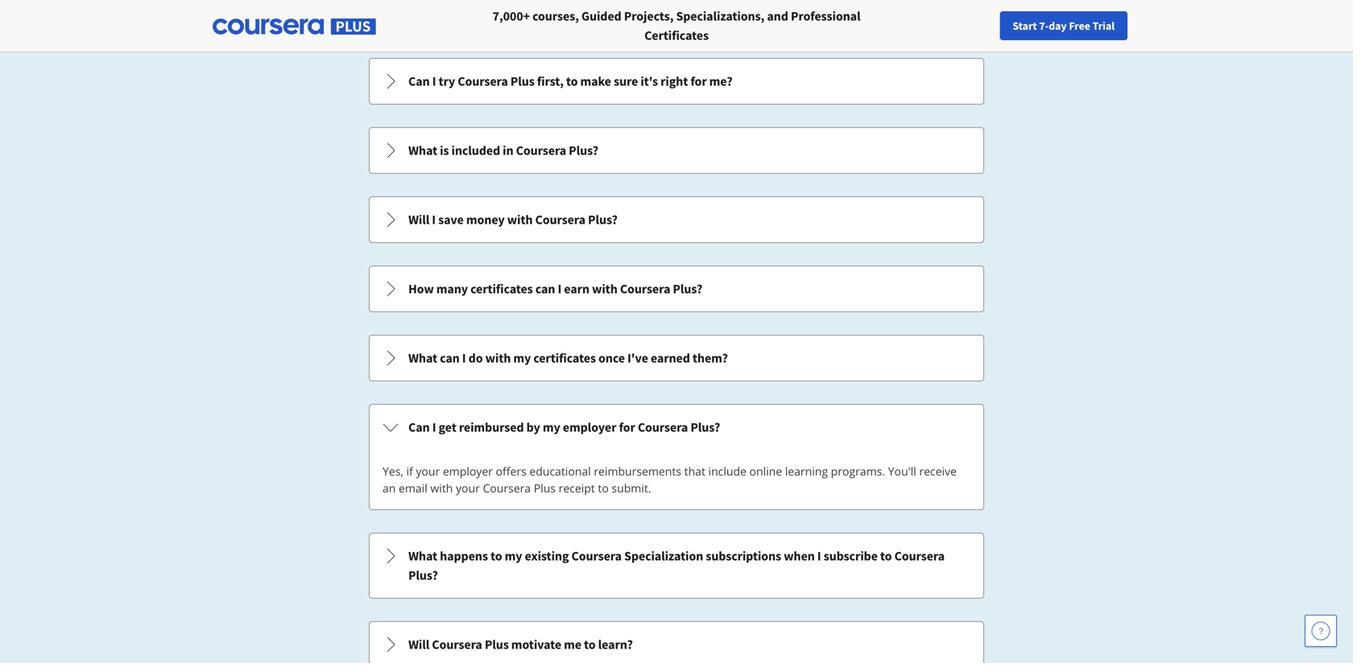 Task type: locate. For each thing, give the bounding box(es) containing it.
1 can from the top
[[408, 73, 430, 89]]

can i get reimbursed by my employer for coursera plus? button
[[370, 405, 984, 450]]

2 vertical spatial what
[[408, 549, 438, 565]]

coursera left the motivate
[[432, 637, 482, 653]]

with right email at the left bottom
[[431, 481, 453, 496]]

what inside what happens to my existing coursera specialization subscriptions when i subscribe to coursera plus?
[[408, 549, 438, 565]]

coursera right subscribe
[[895, 549, 945, 565]]

plus left first,
[[511, 73, 535, 89]]

included
[[452, 143, 500, 159]]

can
[[536, 281, 555, 297], [440, 350, 460, 367]]

coursera right in
[[516, 143, 566, 159]]

my right 'by'
[[543, 420, 561, 436]]

what is included in coursera plus?
[[408, 143, 599, 159]]

for up reimbursements
[[619, 420, 635, 436]]

to right happens
[[491, 549, 502, 565]]

can i try coursera plus first, to make sure it's right for me? button
[[370, 59, 984, 104]]

0 vertical spatial employer
[[563, 420, 617, 436]]

make
[[581, 73, 611, 89]]

can left "do"
[[440, 350, 460, 367]]

with
[[507, 212, 533, 228], [592, 281, 618, 297], [486, 350, 511, 367], [431, 481, 453, 496]]

will
[[408, 212, 430, 228], [408, 637, 430, 653]]

it's
[[641, 73, 658, 89]]

what can i do with my certificates once i've earned them?
[[408, 350, 728, 367]]

can for can i get reimbursed by my employer for coursera plus?
[[408, 420, 430, 436]]

plus down educational
[[534, 481, 556, 496]]

0 vertical spatial what
[[408, 143, 438, 159]]

courses,
[[533, 8, 579, 24]]

in
[[503, 143, 514, 159]]

to right me
[[584, 637, 596, 653]]

i
[[432, 73, 436, 89], [432, 212, 436, 228], [558, 281, 562, 297], [462, 350, 466, 367], [432, 420, 436, 436], [818, 549, 821, 565]]

first,
[[537, 73, 564, 89]]

list
[[367, 56, 986, 664]]

3 what from the top
[[408, 549, 438, 565]]

include
[[709, 464, 747, 479]]

1 vertical spatial will
[[408, 637, 430, 653]]

my
[[514, 350, 531, 367], [543, 420, 561, 436], [505, 549, 522, 565]]

0 horizontal spatial for
[[619, 420, 635, 436]]

will coursera plus motivate me to learn? button
[[370, 623, 984, 664]]

None search field
[[222, 10, 608, 42]]

how many certificates can i earn with coursera plus? button
[[370, 267, 984, 312]]

trial
[[1093, 19, 1115, 33]]

day
[[1049, 19, 1067, 33]]

money
[[466, 212, 505, 228]]

my for employer
[[543, 420, 561, 436]]

employer up educational
[[563, 420, 617, 436]]

what
[[408, 143, 438, 159], [408, 350, 438, 367], [408, 549, 438, 565]]

0 vertical spatial certificates
[[471, 281, 533, 297]]

1 horizontal spatial certificates
[[534, 350, 596, 367]]

what left "is" at left top
[[408, 143, 438, 159]]

2 vertical spatial your
[[456, 481, 480, 496]]

for left me?
[[691, 73, 707, 89]]

will inside dropdown button
[[408, 212, 430, 228]]

0 vertical spatial plus
[[511, 73, 535, 89]]

submit.
[[612, 481, 651, 496]]

educational
[[530, 464, 591, 479]]

offers
[[496, 464, 527, 479]]

can left earn
[[536, 281, 555, 297]]

2 can from the top
[[408, 420, 430, 436]]

0 vertical spatial your
[[1033, 19, 1054, 33]]

guided
[[582, 8, 622, 24]]

what left happens
[[408, 549, 438, 565]]

for
[[691, 73, 707, 89], [619, 420, 635, 436]]

my right "do"
[[514, 350, 531, 367]]

find
[[1010, 19, 1031, 33]]

plus inside dropdown button
[[485, 637, 509, 653]]

can left get
[[408, 420, 430, 436]]

what left "do"
[[408, 350, 438, 367]]

me
[[564, 637, 582, 653]]

7-
[[1040, 19, 1049, 33]]

your
[[1033, 19, 1054, 33], [416, 464, 440, 479], [456, 481, 480, 496]]

coursera down the offers
[[483, 481, 531, 496]]

2 vertical spatial my
[[505, 549, 522, 565]]

plus?
[[569, 143, 599, 159], [588, 212, 618, 228], [673, 281, 703, 297], [691, 420, 720, 436], [408, 568, 438, 584]]

certificates left once
[[534, 350, 596, 367]]

1 what from the top
[[408, 143, 438, 159]]

coursera right existing
[[572, 549, 622, 565]]

try
[[439, 73, 455, 89]]

1 vertical spatial for
[[619, 420, 635, 436]]

can for can i try coursera plus first, to make sure it's right for me?
[[408, 73, 430, 89]]

what is included in coursera plus? button
[[370, 128, 984, 173]]

2 horizontal spatial your
[[1033, 19, 1054, 33]]

with right earn
[[592, 281, 618, 297]]

1 vertical spatial certificates
[[534, 350, 596, 367]]

i left "do"
[[462, 350, 466, 367]]

1 horizontal spatial your
[[456, 481, 480, 496]]

1 vertical spatial can
[[440, 350, 460, 367]]

2 vertical spatial plus
[[485, 637, 509, 653]]

certificates right many
[[471, 281, 533, 297]]

will i save money with coursera plus? button
[[370, 197, 984, 243]]

professional
[[791, 8, 861, 24]]

what for what can i do with my certificates once i've earned them?
[[408, 350, 438, 367]]

to right receipt
[[598, 481, 609, 496]]

certificates
[[471, 281, 533, 297], [534, 350, 596, 367]]

employer
[[563, 420, 617, 436], [443, 464, 493, 479]]

my inside what happens to my existing coursera specialization subscriptions when i subscribe to coursera plus?
[[505, 549, 522, 565]]

how
[[408, 281, 434, 297]]

my left existing
[[505, 549, 522, 565]]

new
[[1057, 19, 1078, 33]]

0 horizontal spatial employer
[[443, 464, 493, 479]]

certificates
[[645, 27, 709, 44]]

employer inside dropdown button
[[563, 420, 617, 436]]

plus
[[511, 73, 535, 89], [534, 481, 556, 496], [485, 637, 509, 653]]

0 vertical spatial will
[[408, 212, 430, 228]]

learn?
[[598, 637, 633, 653]]

can left try
[[408, 73, 430, 89]]

and
[[767, 8, 789, 24]]

1 vertical spatial your
[[416, 464, 440, 479]]

can
[[408, 73, 430, 89], [408, 420, 430, 436]]

1 vertical spatial can
[[408, 420, 430, 436]]

1 vertical spatial plus
[[534, 481, 556, 496]]

2 what from the top
[[408, 350, 438, 367]]

1 vertical spatial employer
[[443, 464, 493, 479]]

right
[[661, 73, 688, 89]]

1 vertical spatial my
[[543, 420, 561, 436]]

when
[[784, 549, 815, 565]]

sure
[[614, 73, 638, 89]]

save
[[438, 212, 464, 228]]

receipt
[[559, 481, 595, 496]]

i inside what happens to my existing coursera specialization subscriptions when i subscribe to coursera plus?
[[818, 549, 821, 565]]

plus? inside what happens to my existing coursera specialization subscriptions when i subscribe to coursera plus?
[[408, 568, 438, 584]]

learning
[[785, 464, 828, 479]]

0 vertical spatial my
[[514, 350, 531, 367]]

free
[[1069, 19, 1091, 33]]

help center image
[[1312, 622, 1331, 641]]

1 horizontal spatial employer
[[563, 420, 617, 436]]

to inside yes, if your employer offers educational reimbursements that include online learning programs. you'll receive an email with your coursera plus receipt to submit.
[[598, 481, 609, 496]]

0 vertical spatial for
[[691, 73, 707, 89]]

what happens to my existing coursera specialization subscriptions when i subscribe to coursera plus?
[[408, 549, 945, 584]]

will inside dropdown button
[[408, 637, 430, 653]]

i right the when
[[818, 549, 821, 565]]

find your new career
[[1010, 19, 1111, 33]]

2 will from the top
[[408, 637, 430, 653]]

to
[[566, 73, 578, 89], [598, 481, 609, 496], [491, 549, 502, 565], [881, 549, 892, 565], [584, 637, 596, 653]]

with right 'money'
[[507, 212, 533, 228]]

0 horizontal spatial can
[[440, 350, 460, 367]]

7,000+ courses, guided projects, specializations, and professional certificates
[[493, 8, 861, 44]]

1 will from the top
[[408, 212, 430, 228]]

0 horizontal spatial your
[[416, 464, 440, 479]]

employer left the offers
[[443, 464, 493, 479]]

career
[[1080, 19, 1111, 33]]

7,000+
[[493, 8, 530, 24]]

1 vertical spatial what
[[408, 350, 438, 367]]

coursera
[[458, 73, 508, 89], [516, 143, 566, 159], [535, 212, 586, 228], [620, 281, 671, 297], [638, 420, 688, 436], [483, 481, 531, 496], [572, 549, 622, 565], [895, 549, 945, 565], [432, 637, 482, 653]]

1 horizontal spatial can
[[536, 281, 555, 297]]

1 horizontal spatial for
[[691, 73, 707, 89]]

plus left the motivate
[[485, 637, 509, 653]]

i left try
[[432, 73, 436, 89]]

0 horizontal spatial certificates
[[471, 281, 533, 297]]

0 vertical spatial can
[[408, 73, 430, 89]]



Task type: vqa. For each thing, say whether or not it's contained in the screenshot.
Banner navigation
no



Task type: describe. For each thing, give the bounding box(es) containing it.
by
[[527, 420, 540, 436]]

existing
[[525, 549, 569, 565]]

with inside yes, if your employer offers educational reimbursements that include online learning programs. you'll receive an email with your coursera plus receipt to submit.
[[431, 481, 453, 496]]

programs.
[[831, 464, 886, 479]]

receive
[[920, 464, 957, 479]]

start 7-day free trial
[[1013, 19, 1115, 33]]

i've
[[628, 350, 648, 367]]

employer inside yes, if your employer offers educational reimbursements that include online learning programs. you'll receive an email with your coursera plus receipt to submit.
[[443, 464, 493, 479]]

0 vertical spatial can
[[536, 281, 555, 297]]

coursera up how many certificates can i earn with coursera plus?
[[535, 212, 586, 228]]

projects,
[[624, 8, 674, 24]]

motivate
[[511, 637, 562, 653]]

earn
[[564, 281, 590, 297]]

them?
[[693, 350, 728, 367]]

yes, if your employer offers educational reimbursements that include online learning programs. you'll receive an email with your coursera plus receipt to submit.
[[383, 464, 957, 496]]

earned
[[651, 350, 690, 367]]

start 7-day free trial button
[[1000, 11, 1128, 40]]

will i save money with coursera plus?
[[408, 212, 618, 228]]

that
[[685, 464, 706, 479]]

will coursera plus motivate me to learn?
[[408, 637, 633, 653]]

do
[[469, 350, 483, 367]]

is
[[440, 143, 449, 159]]

what happens to my existing coursera specialization subscriptions when i subscribe to coursera plus? button
[[370, 534, 984, 599]]

i left earn
[[558, 281, 562, 297]]

what for what happens to my existing coursera specialization subscriptions when i subscribe to coursera plus?
[[408, 549, 438, 565]]

can i get reimbursed by my employer for coursera plus?
[[408, 420, 720, 436]]

i left get
[[432, 420, 436, 436]]

i left save
[[432, 212, 436, 228]]

online
[[750, 464, 782, 479]]

plus inside yes, if your employer offers educational reimbursements that include online learning programs. you'll receive an email with your coursera plus receipt to submit.
[[534, 481, 556, 496]]

email
[[399, 481, 428, 496]]

coursera inside yes, if your employer offers educational reimbursements that include online learning programs. you'll receive an email with your coursera plus receipt to submit.
[[483, 481, 531, 496]]

start
[[1013, 19, 1037, 33]]

coursera inside dropdown button
[[432, 637, 482, 653]]

to inside dropdown button
[[584, 637, 596, 653]]

how many certificates can i earn with coursera plus?
[[408, 281, 703, 297]]

many
[[436, 281, 468, 297]]

once
[[599, 350, 625, 367]]

list containing can i try coursera plus first, to make sure it's right for me?
[[367, 56, 986, 664]]

coursera plus image
[[213, 19, 376, 35]]

specialization
[[624, 549, 704, 565]]

get
[[439, 420, 457, 436]]

specializations,
[[676, 8, 765, 24]]

will for will i save money with coursera plus?
[[408, 212, 430, 228]]

what for what is included in coursera plus?
[[408, 143, 438, 159]]

to right subscribe
[[881, 549, 892, 565]]

me?
[[710, 73, 733, 89]]

coursera right try
[[458, 73, 508, 89]]

coursera right earn
[[620, 281, 671, 297]]

yes,
[[383, 464, 404, 479]]

an
[[383, 481, 396, 496]]

you'll
[[888, 464, 917, 479]]

subscribe
[[824, 549, 878, 565]]

if
[[406, 464, 413, 479]]

with right "do"
[[486, 350, 511, 367]]

happens
[[440, 549, 488, 565]]

can i try coursera plus first, to make sure it's right for me?
[[408, 73, 733, 89]]

plus inside dropdown button
[[511, 73, 535, 89]]

my for certificates
[[514, 350, 531, 367]]

to right first,
[[566, 73, 578, 89]]

subscriptions
[[706, 549, 782, 565]]

reimbursed
[[459, 420, 524, 436]]

reimbursements
[[594, 464, 682, 479]]

coursera up reimbursements
[[638, 420, 688, 436]]

what can i do with my certificates once i've earned them? button
[[370, 336, 984, 381]]

will for will coursera plus motivate me to learn?
[[408, 637, 430, 653]]

find your new career link
[[1002, 16, 1119, 36]]



